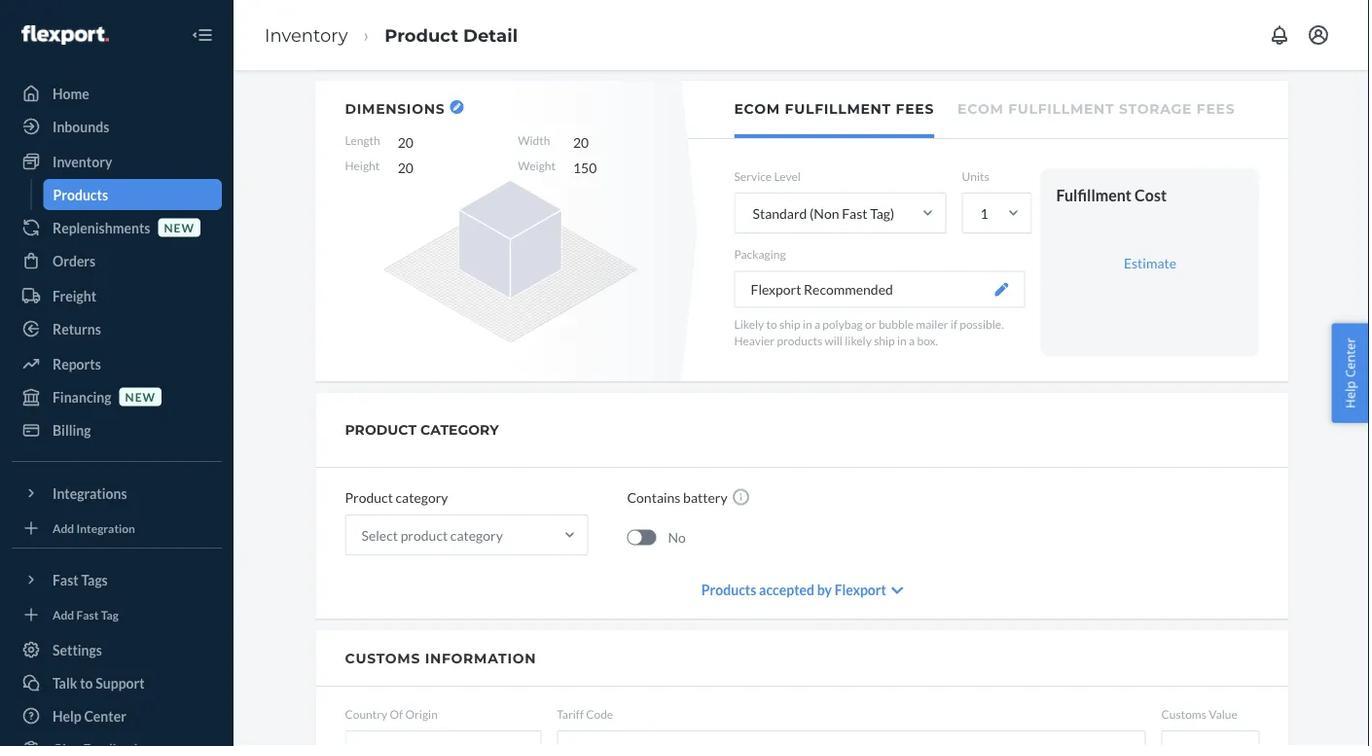 Task type: vqa. For each thing, say whether or not it's contained in the screenshot.
right Here.
no



Task type: locate. For each thing, give the bounding box(es) containing it.
1 horizontal spatial center
[[1342, 338, 1359, 378]]

help center
[[1342, 338, 1359, 409], [53, 708, 126, 725]]

fulfillment cost
[[1057, 185, 1167, 204]]

0 vertical spatial a
[[815, 317, 821, 331]]

0 horizontal spatial products
[[53, 186, 108, 203]]

help center button
[[1332, 323, 1370, 423]]

0 vertical spatial fast
[[842, 205, 868, 222]]

0 vertical spatial help
[[1342, 381, 1359, 409]]

flexport recommended
[[751, 281, 894, 298]]

settings
[[53, 642, 102, 659]]

flexport down packaging
[[751, 281, 802, 298]]

flexport
[[751, 281, 802, 298], [835, 582, 887, 598]]

product
[[345, 422, 417, 439]]

0 vertical spatial center
[[1342, 338, 1359, 378]]

in up products
[[803, 317, 813, 331]]

fast inside add fast tag link
[[76, 608, 99, 622]]

inventory link inside breadcrumbs "navigation"
[[265, 24, 348, 46]]

fulfillment left cost
[[1057, 185, 1132, 204]]

1 ecom from the left
[[735, 101, 781, 117]]

storage
[[1120, 101, 1193, 117]]

0 horizontal spatial to
[[80, 675, 93, 692]]

1 horizontal spatial ecom
[[958, 101, 1004, 117]]

code
[[586, 708, 613, 722]]

1 horizontal spatial help center
[[1342, 338, 1359, 409]]

ecom up units
[[958, 101, 1004, 117]]

1 vertical spatial fast
[[53, 572, 79, 589]]

20
[[398, 134, 414, 150], [573, 134, 589, 150], [398, 159, 414, 176]]

customs for customs information
[[345, 650, 421, 667]]

talk to support button
[[12, 668, 222, 699]]

tab list containing ecom fulfillment fees
[[688, 81, 1289, 139]]

length
[[345, 133, 380, 147]]

level
[[774, 169, 801, 184]]

contains battery
[[627, 489, 728, 506]]

support
[[96, 675, 145, 692]]

financing
[[53, 389, 112, 405]]

new down products link
[[164, 220, 195, 235]]

no
[[668, 530, 686, 546]]

1 vertical spatial inventory link
[[12, 146, 222, 177]]

0 horizontal spatial a
[[815, 317, 821, 331]]

help inside button
[[1342, 381, 1359, 409]]

inventory
[[265, 24, 348, 46], [53, 153, 112, 170]]

category
[[396, 489, 448, 506], [451, 527, 503, 544]]

inbounds link
[[12, 111, 222, 142]]

category right product
[[451, 527, 503, 544]]

packaging
[[735, 247, 786, 262]]

1 horizontal spatial fees
[[1197, 101, 1236, 117]]

tab list
[[688, 81, 1289, 139]]

to inside likely to ship in a polybag or bubble mailer if possible. heavier products will likely ship in a box.
[[767, 317, 778, 331]]

estimate
[[1124, 254, 1177, 271]]

fulfillment inside ecom fulfillment fees tab
[[785, 101, 892, 117]]

home link
[[12, 78, 222, 109]]

pen image
[[995, 283, 1009, 296]]

product left detail
[[385, 24, 459, 46]]

flexport right "by"
[[835, 582, 887, 598]]

to inside button
[[80, 675, 93, 692]]

center inside 'help center' link
[[84, 708, 126, 725]]

standard (non fast tag)
[[753, 205, 895, 222]]

0 vertical spatial help center
[[1342, 338, 1359, 409]]

1 vertical spatial ship
[[874, 333, 895, 347]]

service level
[[735, 169, 801, 184]]

fulfillment up level
[[785, 101, 892, 117]]

product for product detail
[[385, 24, 459, 46]]

customs up country of origin
[[345, 650, 421, 667]]

to
[[767, 317, 778, 331], [80, 675, 93, 692]]

1 horizontal spatial customs
[[1162, 708, 1207, 722]]

tariff
[[557, 708, 584, 722]]

category up product
[[396, 489, 448, 506]]

customs left value
[[1162, 708, 1207, 722]]

1 vertical spatial product
[[345, 489, 393, 506]]

a up products
[[815, 317, 821, 331]]

1 vertical spatial help
[[53, 708, 82, 725]]

products
[[53, 186, 108, 203], [702, 582, 757, 598]]

0 vertical spatial flexport
[[751, 281, 802, 298]]

billing link
[[12, 415, 222, 446]]

0 horizontal spatial new
[[125, 390, 156, 404]]

0 horizontal spatial help center
[[53, 708, 126, 725]]

by
[[818, 582, 832, 598]]

None text field
[[1162, 731, 1260, 747]]

ship down "bubble"
[[874, 333, 895, 347]]

products left accepted
[[702, 582, 757, 598]]

1 horizontal spatial a
[[909, 333, 915, 347]]

select product category
[[362, 527, 503, 544]]

fulfillment inside ecom fulfillment storage fees tab
[[1009, 101, 1115, 117]]

products up replenishments
[[53, 186, 108, 203]]

ecom up service
[[735, 101, 781, 117]]

ecom for ecom fulfillment storage fees
[[958, 101, 1004, 117]]

fulfillment left storage on the right of page
[[1009, 101, 1115, 117]]

1 vertical spatial help center
[[53, 708, 126, 725]]

a left box.
[[909, 333, 915, 347]]

1 vertical spatial products
[[702, 582, 757, 598]]

help center link
[[12, 701, 222, 732]]

a
[[815, 317, 821, 331], [909, 333, 915, 347]]

integrations
[[53, 485, 127, 502]]

open notifications image
[[1269, 23, 1292, 47]]

2 add from the top
[[53, 608, 74, 622]]

0 horizontal spatial help
[[53, 708, 82, 725]]

flexport inside button
[[751, 281, 802, 298]]

0 vertical spatial inventory link
[[265, 24, 348, 46]]

1 vertical spatial center
[[84, 708, 126, 725]]

0 horizontal spatial customs
[[345, 650, 421, 667]]

20 inside 20 height
[[573, 134, 589, 150]]

product category
[[345, 489, 448, 506]]

product inside breadcrumbs "navigation"
[[385, 24, 459, 46]]

0 vertical spatial to
[[767, 317, 778, 331]]

0 horizontal spatial center
[[84, 708, 126, 725]]

1 horizontal spatial new
[[164, 220, 195, 235]]

1 vertical spatial in
[[898, 333, 907, 347]]

20 down dimensions
[[398, 134, 414, 150]]

fast tags
[[53, 572, 108, 589]]

2 ecom from the left
[[958, 101, 1004, 117]]

will
[[825, 333, 843, 347]]

1 horizontal spatial inventory link
[[265, 24, 348, 46]]

chevron down image
[[892, 584, 904, 598]]

1 horizontal spatial products
[[702, 582, 757, 598]]

ship
[[780, 317, 801, 331], [874, 333, 895, 347]]

1 horizontal spatial to
[[767, 317, 778, 331]]

0 horizontal spatial flexport
[[751, 281, 802, 298]]

ecom fulfillment storage fees tab
[[958, 81, 1236, 134]]

0 vertical spatial product
[[385, 24, 459, 46]]

1 vertical spatial add
[[53, 608, 74, 622]]

customs for customs value
[[1162, 708, 1207, 722]]

center
[[1342, 338, 1359, 378], [84, 708, 126, 725]]

ecom fulfillment storage fees
[[958, 101, 1236, 117]]

fast left tag
[[76, 608, 99, 622]]

or
[[866, 317, 877, 331]]

0 vertical spatial inventory
[[265, 24, 348, 46]]

freight
[[53, 288, 96, 304]]

1 horizontal spatial help
[[1342, 381, 1359, 409]]

to right likely
[[767, 317, 778, 331]]

product detail link
[[385, 24, 518, 46]]

1 vertical spatial inventory
[[53, 153, 112, 170]]

in down "bubble"
[[898, 333, 907, 347]]

add up settings
[[53, 608, 74, 622]]

polybag
[[823, 317, 863, 331]]

help
[[1342, 381, 1359, 409], [53, 708, 82, 725]]

add
[[53, 521, 74, 535], [53, 608, 74, 622]]

fast inside fast tags dropdown button
[[53, 572, 79, 589]]

product up select
[[345, 489, 393, 506]]

products link
[[43, 179, 222, 210]]

1 add from the top
[[53, 521, 74, 535]]

close navigation image
[[191, 23, 214, 47]]

ecom
[[735, 101, 781, 117], [958, 101, 1004, 117]]

ecom inside ecom fulfillment fees tab
[[735, 101, 781, 117]]

1 horizontal spatial flexport
[[835, 582, 887, 598]]

new
[[164, 220, 195, 235], [125, 390, 156, 404]]

0 vertical spatial products
[[53, 186, 108, 203]]

20 up 150
[[573, 134, 589, 150]]

ecom inside ecom fulfillment storage fees tab
[[958, 101, 1004, 117]]

new for replenishments
[[164, 220, 195, 235]]

20 right height
[[398, 159, 414, 176]]

0 horizontal spatial inventory link
[[12, 146, 222, 177]]

0 horizontal spatial ship
[[780, 317, 801, 331]]

fast left tags
[[53, 572, 79, 589]]

bubble
[[879, 317, 914, 331]]

1 vertical spatial category
[[451, 527, 503, 544]]

1 horizontal spatial ship
[[874, 333, 895, 347]]

0 horizontal spatial ecom
[[735, 101, 781, 117]]

product
[[385, 24, 459, 46], [345, 489, 393, 506]]

add for add integration
[[53, 521, 74, 535]]

to for talk
[[80, 675, 93, 692]]

1 vertical spatial a
[[909, 333, 915, 347]]

add fast tag
[[53, 608, 119, 622]]

1 vertical spatial to
[[80, 675, 93, 692]]

flexport logo image
[[21, 25, 109, 45]]

to right talk
[[80, 675, 93, 692]]

customs
[[345, 650, 421, 667], [1162, 708, 1207, 722]]

inventory link
[[265, 24, 348, 46], [12, 146, 222, 177]]

fast left tag)
[[842, 205, 868, 222]]

product for product category
[[345, 489, 393, 506]]

1 vertical spatial customs
[[1162, 708, 1207, 722]]

height
[[345, 159, 380, 173]]

2 vertical spatial fast
[[76, 608, 99, 622]]

fast
[[842, 205, 868, 222], [53, 572, 79, 589], [76, 608, 99, 622]]

0 vertical spatial in
[[803, 317, 813, 331]]

0 horizontal spatial fees
[[896, 101, 935, 117]]

integration
[[76, 521, 135, 535]]

0 vertical spatial new
[[164, 220, 195, 235]]

ship up products
[[780, 317, 801, 331]]

0 vertical spatial customs
[[345, 650, 421, 667]]

1 horizontal spatial inventory
[[265, 24, 348, 46]]

new down 'reports' link
[[125, 390, 156, 404]]

add left integration on the bottom of page
[[53, 521, 74, 535]]

in
[[803, 317, 813, 331], [898, 333, 907, 347]]

standard
[[753, 205, 807, 222]]

0 vertical spatial add
[[53, 521, 74, 535]]

0 vertical spatial category
[[396, 489, 448, 506]]

1 vertical spatial new
[[125, 390, 156, 404]]

accepted
[[759, 582, 815, 598]]

add for add fast tag
[[53, 608, 74, 622]]



Task type: describe. For each thing, give the bounding box(es) containing it.
talk to support
[[53, 675, 145, 692]]

cost
[[1135, 185, 1167, 204]]

weight
[[518, 159, 556, 173]]

battery
[[684, 489, 728, 506]]

1 fees from the left
[[896, 101, 935, 117]]

mailer
[[916, 317, 949, 331]]

center inside help center button
[[1342, 338, 1359, 378]]

reports
[[53, 356, 101, 372]]

freight link
[[12, 280, 222, 312]]

tariff code
[[557, 708, 613, 722]]

150
[[573, 159, 597, 176]]

fast tags button
[[12, 565, 222, 596]]

open account menu image
[[1307, 23, 1331, 47]]

dimensions
[[345, 100, 445, 117]]

box.
[[918, 333, 939, 347]]

0 vertical spatial ship
[[780, 317, 801, 331]]

1 horizontal spatial category
[[451, 527, 503, 544]]

ecom fulfillment fees tab
[[735, 81, 935, 138]]

products for products accepted by flexport
[[702, 582, 757, 598]]

possible.
[[960, 317, 1004, 331]]

if
[[951, 317, 958, 331]]

ecom for ecom fulfillment fees
[[735, 101, 781, 117]]

help center inside button
[[1342, 338, 1359, 409]]

orders
[[53, 253, 96, 269]]

product detail
[[385, 24, 518, 46]]

replenishments
[[53, 220, 150, 236]]

tag)
[[871, 205, 895, 222]]

of
[[390, 708, 403, 722]]

orders link
[[12, 245, 222, 276]]

inbounds
[[53, 118, 109, 135]]

fulfillment for storage
[[1009, 101, 1115, 117]]

1 horizontal spatial in
[[898, 333, 907, 347]]

likely
[[845, 333, 872, 347]]

1 vertical spatial flexport
[[835, 582, 887, 598]]

estimate link
[[1124, 254, 1177, 271]]

add integration link
[[12, 517, 222, 540]]

products for products
[[53, 186, 108, 203]]

talk
[[53, 675, 77, 692]]

pencil alt image
[[453, 103, 461, 111]]

fulfillment for fees
[[785, 101, 892, 117]]

new for financing
[[125, 390, 156, 404]]

0 horizontal spatial category
[[396, 489, 448, 506]]

add fast tag link
[[12, 604, 222, 627]]

settings link
[[12, 635, 222, 666]]

contains
[[627, 489, 681, 506]]

home
[[53, 85, 89, 102]]

1
[[981, 205, 989, 222]]

0 horizontal spatial inventory
[[53, 153, 112, 170]]

select
[[362, 527, 398, 544]]

products accepted by flexport
[[702, 582, 887, 598]]

products
[[777, 333, 823, 347]]

2 fees from the left
[[1197, 101, 1236, 117]]

ecom fulfillment fees
[[735, 101, 935, 117]]

width
[[518, 133, 550, 147]]

reports link
[[12, 349, 222, 380]]

customs value
[[1162, 708, 1238, 722]]

product
[[401, 527, 448, 544]]

country of origin
[[345, 708, 438, 722]]

likely to ship in a polybag or bubble mailer if possible. heavier products will likely ship in a box.
[[735, 317, 1004, 347]]

add integration
[[53, 521, 135, 535]]

recommended
[[804, 281, 894, 298]]

likely
[[735, 317, 764, 331]]

20 height
[[345, 134, 589, 173]]

inventory inside breadcrumbs "navigation"
[[265, 24, 348, 46]]

0 horizontal spatial in
[[803, 317, 813, 331]]

heavier
[[735, 333, 775, 347]]

(non
[[810, 205, 840, 222]]

flexport recommended button
[[735, 271, 1026, 308]]

billing
[[53, 422, 91, 439]]

information
[[425, 650, 537, 667]]

product category
[[345, 422, 499, 439]]

returns link
[[12, 313, 222, 345]]

tags
[[81, 572, 108, 589]]

breadcrumbs navigation
[[249, 7, 534, 63]]

service
[[735, 169, 772, 184]]

tag
[[101, 608, 119, 622]]

category
[[421, 422, 499, 439]]

value
[[1209, 708, 1238, 722]]

detail
[[463, 24, 518, 46]]

integrations button
[[12, 478, 222, 509]]

country
[[345, 708, 388, 722]]

origin
[[405, 708, 438, 722]]

to for likely
[[767, 317, 778, 331]]

customs information
[[345, 650, 537, 667]]

returns
[[53, 321, 101, 337]]

units
[[962, 169, 990, 184]]



